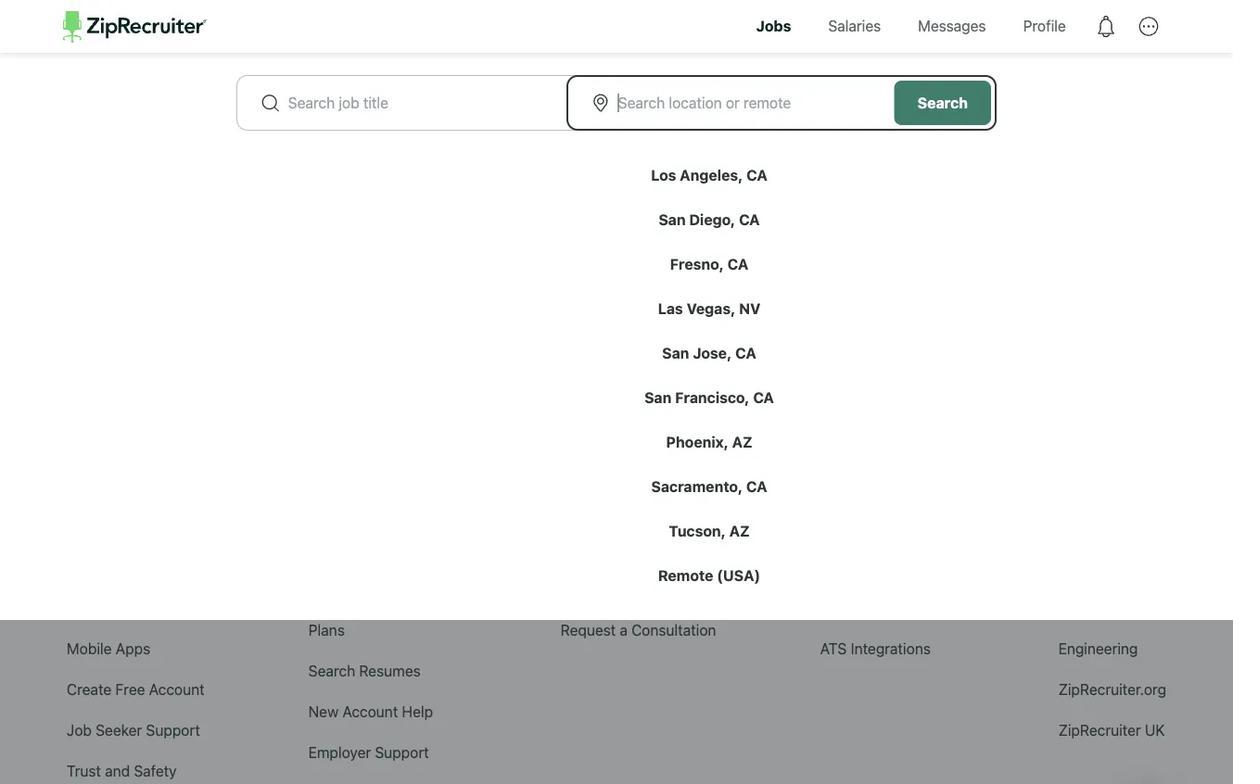 Task type: locate. For each thing, give the bounding box(es) containing it.
fresno, ca
[[670, 255, 748, 273]]

apps
[[116, 640, 150, 657]]

now
[[476, 279, 504, 297]]

remote
[[658, 567, 713, 584]]

0 vertical spatial support
[[146, 721, 200, 739]]

enterprise down businesses
[[561, 458, 629, 476]]

safety
[[134, 762, 177, 780]]

0 vertical spatial a
[[440, 279, 448, 297]]

0 horizontal spatial and
[[105, 762, 130, 780]]

az right tucson,
[[729, 522, 750, 540]]

create
[[67, 681, 111, 698]]

1 vertical spatial a
[[620, 621, 628, 639]]

san left jose,
[[662, 344, 689, 362]]

remote (usa)
[[658, 567, 760, 584]]

messages link
[[904, 0, 1000, 53]]

(usa)
[[717, 567, 760, 584]]

0 horizontal spatial account
[[149, 681, 205, 698]]

jobs
[[756, 17, 791, 35]]

and left we
[[508, 279, 533, 297]]

enterprise overview
[[561, 458, 696, 476]]

integrations
[[851, 640, 931, 657]]

job
[[452, 279, 472, 297]]

on
[[622, 279, 639, 297]]

1 horizontal spatial a
[[620, 621, 628, 639]]

ca right diego,
[[739, 211, 760, 228]]

engineering link
[[1058, 640, 1138, 657]]

overview
[[633, 458, 696, 476]]

ca right sacramento,
[[746, 478, 767, 495]]

search resumes link
[[308, 662, 421, 680]]

ca
[[746, 166, 767, 184], [739, 211, 760, 228], [727, 255, 748, 273], [735, 344, 756, 362], [753, 389, 774, 406], [746, 478, 767, 495]]

phoenix,
[[666, 433, 729, 451]]

enterprise businesses
[[561, 389, 660, 433]]

0 vertical spatial az
[[732, 433, 752, 451]]

account right free
[[149, 681, 205, 698]]

ca right jose,
[[735, 344, 756, 362]]

ziprecruiter
[[1058, 721, 1141, 739]]

salaries
[[828, 17, 881, 35]]

and
[[508, 279, 533, 297], [105, 762, 130, 780]]

1 vertical spatial search
[[367, 279, 414, 297]]

enterprise for enterprise businesses
[[561, 389, 651, 411]]

support up safety
[[146, 721, 200, 739]]

0 horizontal spatial support
[[146, 721, 200, 739]]

2 horizontal spatial search
[[918, 94, 968, 112]]

az
[[732, 433, 752, 451], [729, 522, 750, 540]]

los
[[651, 166, 676, 184]]

Search job title field
[[288, 92, 541, 114]]

1 vertical spatial support
[[375, 744, 429, 761]]

support
[[146, 721, 200, 739], [375, 744, 429, 761]]

salaries link
[[814, 0, 895, 53]]

enterprise inside "enterprise businesses"
[[561, 389, 651, 411]]

help
[[402, 703, 433, 720]]

enterprise
[[561, 389, 651, 411], [561, 458, 629, 476]]

plans
[[308, 621, 345, 639]]

create free account
[[67, 681, 205, 698]]

ca right francisco,
[[753, 389, 774, 406]]

az for phoenix, az
[[732, 433, 752, 451]]

1 vertical spatial account
[[342, 703, 398, 720]]

0 vertical spatial and
[[508, 279, 533, 297]]

0 vertical spatial enterprise
[[561, 389, 651, 411]]

a right for
[[440, 279, 448, 297]]

ziprecruiter image
[[63, 11, 207, 43]]

a
[[440, 279, 448, 297], [620, 621, 628, 639]]

search down the plans
[[308, 662, 355, 680]]

you
[[692, 279, 717, 297]]

ca for jose,
[[735, 344, 756, 362]]

search
[[918, 94, 968, 112], [367, 279, 414, 297], [308, 662, 355, 680]]

search left for
[[367, 279, 414, 297]]

1 vertical spatial enterprise
[[561, 458, 629, 476]]

new account help link
[[308, 703, 433, 720]]

0 vertical spatial account
[[149, 681, 205, 698]]

0 horizontal spatial search
[[308, 662, 355, 680]]

request
[[561, 621, 616, 639]]

1 horizontal spatial account
[[342, 703, 398, 720]]

fresno,
[[670, 255, 724, 273]]

1 horizontal spatial support
[[375, 744, 429, 761]]

search for search
[[918, 94, 968, 112]]

a right the request
[[620, 621, 628, 639]]

1 horizontal spatial search
[[367, 279, 414, 297]]

san jose, ca
[[662, 344, 756, 362]]

employer support
[[308, 744, 429, 761]]

1 enterprise from the top
[[561, 389, 651, 411]]

ca right angeles,
[[746, 166, 767, 184]]

ziprecruiter uk link
[[1058, 721, 1165, 739]]

employer support link
[[308, 744, 429, 761]]

enterprise up businesses
[[561, 389, 651, 411]]

job seeker support
[[67, 721, 200, 739]]

las vegas, nv
[[658, 300, 761, 317]]

ca for diego,
[[739, 211, 760, 228]]

diego,
[[689, 211, 735, 228]]

work
[[585, 279, 618, 297]]

san for san jose, ca
[[662, 344, 689, 362]]

ca for angeles,
[[746, 166, 767, 184]]

trust and safety link
[[67, 762, 177, 780]]

account
[[149, 681, 205, 698], [342, 703, 398, 720]]

mobile apps link
[[67, 640, 150, 657]]

trust
[[67, 762, 101, 780]]

1 vertical spatial san
[[662, 344, 689, 362]]

profile
[[1023, 17, 1066, 35]]

list box
[[0, 131, 1233, 620]]

0 vertical spatial search
[[918, 94, 968, 112]]

businesses
[[561, 411, 660, 433]]

0 vertical spatial san
[[659, 211, 686, 228]]

2 vertical spatial search
[[308, 662, 355, 680]]

account up "employer support" link
[[342, 703, 398, 720]]

trust and safety
[[67, 762, 177, 780]]

search inside button
[[918, 94, 968, 112]]

az right 'phoenix,'
[[732, 433, 752, 451]]

2 vertical spatial san
[[644, 389, 671, 406]]

1 horizontal spatial and
[[508, 279, 533, 297]]

ziprecruiter uk
[[1058, 721, 1165, 739]]

san up businesses
[[644, 389, 671, 406]]

1 vertical spatial az
[[729, 522, 750, 540]]

support down 'help' at bottom
[[375, 744, 429, 761]]

enterprise overview link
[[561, 458, 696, 476]]

and right trust
[[105, 762, 130, 780]]

jobs link
[[742, 0, 805, 53]]

search down the messages 'link'
[[918, 94, 968, 112]]

san
[[659, 211, 686, 228], [662, 344, 689, 362], [644, 389, 671, 406]]

seeker
[[96, 721, 142, 739]]

request a consultation
[[561, 621, 716, 639]]

will
[[560, 279, 581, 297]]

2 enterprise from the top
[[561, 458, 629, 476]]

phoenix, az
[[666, 433, 752, 451]]

san left diego,
[[659, 211, 686, 228]]



Task type: vqa. For each thing, say whether or not it's contained in the screenshot.
middle San
yes



Task type: describe. For each thing, give the bounding box(es) containing it.
jobs!
[[834, 279, 866, 297]]

ca up more
[[727, 255, 748, 273]]

list box containing los angeles, ca
[[0, 131, 1233, 620]]

messages
[[918, 17, 986, 35]]

job
[[67, 721, 92, 739]]

sacramento, ca
[[651, 478, 767, 495]]

san for san diego, ca
[[659, 211, 686, 228]]

mobile apps
[[67, 640, 150, 657]]

request a consultation link
[[561, 621, 716, 639]]

free
[[115, 681, 145, 698]]

vegas,
[[687, 300, 735, 317]]

los angeles, ca
[[651, 166, 767, 184]]

az for tucson, az
[[729, 522, 750, 540]]

san for san francisco, ca
[[644, 389, 671, 406]]

search button
[[894, 80, 991, 125]]

search resumes
[[308, 662, 421, 680]]

0 horizontal spatial a
[[440, 279, 448, 297]]

new
[[308, 703, 339, 720]]

san francisco, ca
[[644, 389, 774, 406]]

search for search resumes
[[308, 662, 355, 680]]

consultation
[[631, 621, 716, 639]]

ca for francisco,
[[753, 389, 774, 406]]

1 vertical spatial and
[[105, 762, 130, 780]]

for
[[418, 279, 436, 297]]

mobile
[[67, 640, 112, 657]]

Search location or remote field
[[618, 92, 872, 114]]

ats integrations link
[[820, 640, 931, 657]]

ziprecruiter.org
[[1058, 681, 1166, 698]]

employer
[[308, 744, 371, 761]]

jose,
[[693, 344, 732, 362]]

finding
[[642, 279, 689, 297]]

create free account link
[[67, 681, 205, 698]]

tucson, az
[[669, 522, 750, 540]]

profile link
[[1009, 0, 1080, 53]]

search for search for a job now and we will work on finding you more suggested jobs!
[[367, 279, 414, 297]]

resumes
[[359, 662, 421, 680]]

angeles,
[[680, 166, 743, 184]]

we
[[537, 279, 556, 297]]

las
[[658, 300, 683, 317]]

engineering
[[1058, 640, 1138, 657]]

new account help
[[308, 703, 433, 720]]

suggested
[[759, 279, 830, 297]]

ziprecruiter.org link
[[1058, 681, 1166, 698]]

uk
[[1145, 721, 1165, 739]]

search for a job now and we will work on finding you more suggested jobs!
[[367, 279, 866, 297]]

more
[[721, 279, 755, 297]]

sacramento,
[[651, 478, 743, 495]]

job seeker support link
[[67, 721, 200, 739]]

tucson,
[[669, 522, 726, 540]]

plans link
[[308, 621, 345, 639]]

ats
[[820, 640, 847, 657]]

nv
[[739, 300, 761, 317]]

san diego, ca
[[659, 211, 760, 228]]

ats integrations
[[820, 640, 931, 657]]

francisco,
[[675, 389, 750, 406]]

enterprise for enterprise overview
[[561, 458, 629, 476]]



